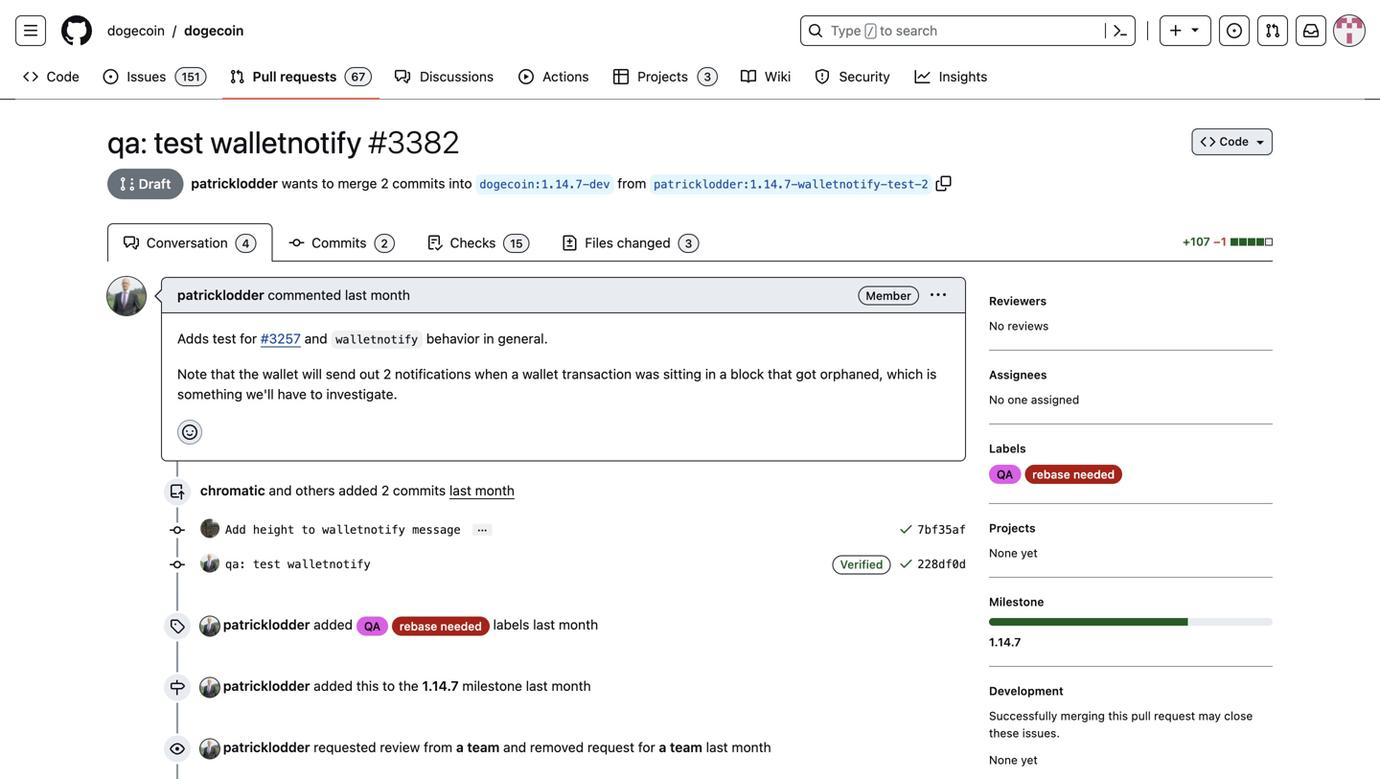 Task type: locate. For each thing, give the bounding box(es) containing it.
the
[[239, 366, 259, 382], [399, 678, 419, 694]]

qa: down 'add' on the left bottom of page
[[225, 558, 246, 571]]

comment discussion image up patricklodder icon at the left top
[[124, 235, 139, 251]]

3 left book icon
[[704, 70, 711, 83]]

0 vertical spatial git pull request image
[[1265, 23, 1281, 38]]

yet up milestone at right bottom
[[1021, 546, 1038, 560]]

qa down labels
[[997, 468, 1013, 481]]

0 horizontal spatial qa
[[364, 619, 381, 633]]

2 inside note that the wallet will send out 2 notifications when a wallet transaction was sitting in a block that got orphaned, which is something we'll have to investigate.
[[383, 366, 391, 382]]

rebase for rebase needed labels last month
[[400, 619, 437, 633]]

0 horizontal spatial qa:
[[107, 124, 147, 160]]

added
[[339, 483, 378, 498], [314, 617, 353, 633], [314, 678, 353, 694]]

0 vertical spatial test
[[154, 124, 204, 160]]

git commit image up tag image
[[170, 557, 185, 573]]

patricklodder requested review from a team and removed request for a team last month
[[223, 739, 771, 755]]

request right removed
[[587, 739, 635, 755]]

no one assigned
[[989, 393, 1079, 406]]

1.14.7 link
[[989, 634, 1273, 651], [422, 678, 459, 694]]

have
[[278, 386, 307, 402]]

2 none yet from the top
[[989, 753, 1038, 767]]

0 vertical spatial no
[[989, 319, 1004, 333]]

repo push image
[[170, 484, 185, 500]]

that up something
[[211, 366, 235, 382]]

1 horizontal spatial and
[[304, 331, 328, 346]]

no for no reviews
[[989, 319, 1004, 333]]

@patricklodder image for patricklodder requested review from a team and removed request for a team last month
[[200, 739, 219, 758]]

1 vertical spatial projects
[[989, 521, 1036, 535]]

1 vertical spatial qa link
[[356, 617, 388, 636]]

2 none from the top
[[989, 753, 1018, 767]]

0 vertical spatial needed
[[1073, 468, 1115, 481]]

that left got
[[768, 366, 792, 382]]

1 none from the top
[[989, 546, 1018, 560]]

1 vertical spatial 3
[[685, 237, 692, 250]]

1 horizontal spatial git pull request image
[[1265, 23, 1281, 38]]

commits for last
[[393, 483, 446, 498]]

0 horizontal spatial team
[[467, 739, 500, 755]]

1 horizontal spatial this
[[1108, 709, 1128, 723]]

yet down issues.
[[1021, 753, 1038, 767]]

one
[[1008, 393, 1028, 406]]

for right removed
[[638, 739, 655, 755]]

@patricklodder image
[[200, 554, 219, 573], [200, 617, 219, 636], [200, 739, 219, 758]]

0 horizontal spatial dogecoin
[[107, 23, 165, 38]]

notifications image
[[1304, 23, 1319, 38]]

issues
[[127, 69, 166, 84]]

1 vertical spatial yet
[[1021, 753, 1038, 767]]

1 vertical spatial 1.14.7
[[422, 678, 459, 694]]

walletnotify inside "adds test for #3257 and walletnotify behavior in general."
[[336, 333, 418, 346]]

test right adds
[[213, 331, 236, 346]]

0 vertical spatial @patricklodder image
[[200, 554, 219, 573]]

1 horizontal spatial 3
[[704, 70, 711, 83]]

rebase needed link up "patricklodder added this to the 1.14.7 milestone last month"
[[392, 617, 490, 636]]

issue opened image
[[1227, 23, 1242, 38], [103, 69, 118, 84]]

1 @patricklodder image from the top
[[200, 554, 219, 573]]

none inside the select projects element
[[989, 546, 1018, 560]]

this inside successfully merging this pull request may close these issues.
[[1108, 709, 1128, 723]]

0 vertical spatial 1.14.7 link
[[989, 634, 1273, 651]]

add
[[225, 523, 246, 537]]

no reviews
[[989, 319, 1049, 333]]

1 vertical spatial code
[[1220, 135, 1249, 148]]

projects right 7bf35af
[[989, 521, 1036, 535]]

1 horizontal spatial rebase needed link
[[1025, 465, 1123, 484]]

none yet
[[989, 546, 1038, 560], [989, 753, 1038, 767]]

1 vertical spatial comment discussion image
[[124, 235, 139, 251]]

the up we'll
[[239, 366, 259, 382]]

patricklodder right @patricklodder icon
[[223, 678, 310, 694]]

wallet
[[262, 366, 299, 382], [522, 366, 558, 382]]

1.14.7 inside select milestones "element"
[[989, 635, 1021, 649]]

1 vertical spatial git pull request image
[[230, 69, 245, 84]]

1 horizontal spatial needed
[[1073, 468, 1115, 481]]

qa: for qa: test walletnotify
[[225, 558, 246, 571]]

this left pull
[[1108, 709, 1128, 723]]

orphaned,
[[820, 366, 883, 382]]

from right dev
[[618, 175, 646, 191]]

rebase up "patricklodder added this to the 1.14.7 milestone last month"
[[400, 619, 437, 633]]

was
[[635, 366, 660, 382]]

0 vertical spatial in
[[483, 331, 494, 346]]

@patricklodder image down the @chromatic icon
[[200, 554, 219, 573]]

1 : from the left
[[535, 178, 541, 191]]

0 horizontal spatial comment discussion image
[[124, 235, 139, 251]]

patricklodder down qa: test walletnotify
[[223, 617, 310, 633]]

dogecoin right into
[[480, 178, 535, 191]]

to
[[880, 23, 892, 38], [322, 175, 334, 191], [310, 386, 323, 402], [301, 523, 315, 537], [383, 678, 395, 694]]

2 horizontal spatial dogecoin
[[480, 178, 535, 191]]

0 horizontal spatial projects
[[638, 69, 688, 84]]

2 yet from the top
[[1021, 753, 1038, 767]]

message
[[412, 523, 461, 537]]

checks
[[446, 235, 500, 251]]

#3257 link
[[261, 331, 301, 346]]

comment discussion image
[[395, 69, 410, 84], [124, 235, 139, 251]]

dogecoin up 'issues'
[[107, 23, 165, 38]]

15 / 15 checks ok image
[[898, 556, 914, 571]]

2 vertical spatial and
[[503, 739, 526, 755]]

3
[[704, 70, 711, 83], [685, 237, 692, 250]]

walletnotify
[[210, 124, 362, 160], [336, 333, 418, 346], [322, 523, 405, 537], [288, 558, 371, 571]]

issue opened image left 'issues'
[[103, 69, 118, 84]]

commits down #3382
[[392, 175, 445, 191]]

228df0d link
[[918, 558, 966, 571]]

added for qa
[[314, 617, 353, 633]]

patricklodder inside the patricklodder wants to merge 2 commits into dogecoin : 1.14.7-dev from patricklodder : 1.14.7-walletnotify-test-2
[[654, 178, 743, 191]]

1.14.7 down milestone at right bottom
[[989, 635, 1021, 649]]

patricklodder link right @patricklodder icon
[[223, 678, 310, 694]]

git commit image left commits
[[289, 235, 304, 251]]

patricklodder for patricklodder added qa
[[223, 617, 310, 633]]

0 horizontal spatial from
[[424, 739, 453, 755]]

out
[[359, 366, 380, 382]]

select projects element
[[989, 519, 1273, 562]]

comment discussion image inside "pull request tabs" element
[[124, 235, 139, 251]]

needed up the select projects element
[[1073, 468, 1115, 481]]

0 vertical spatial yet
[[1021, 546, 1038, 560]]

patricklodder for patricklodder requested review from a team and removed request for a team last month
[[223, 739, 310, 755]]

git commit image
[[289, 235, 304, 251], [170, 523, 185, 538], [170, 557, 185, 573]]

dogecoin link
[[100, 15, 172, 46], [176, 15, 252, 46]]

1 horizontal spatial 1.14.7 link
[[989, 634, 1273, 651]]

qa: up git pull request draft image
[[107, 124, 147, 160]]

from right 'review'
[[424, 739, 453, 755]]

code
[[47, 69, 79, 84], [1220, 135, 1249, 148]]

that
[[211, 366, 235, 382], [768, 366, 792, 382]]

#3257
[[261, 331, 301, 346]]

may
[[1199, 709, 1221, 723]]

commented
[[268, 287, 341, 303]]

the up 'review'
[[399, 678, 419, 694]]

when
[[475, 366, 508, 382]]

0 horizontal spatial the
[[239, 366, 259, 382]]

1 yet from the top
[[1021, 546, 1038, 560]]

1 horizontal spatial qa:
[[225, 558, 246, 571]]

none yet down these
[[989, 753, 1038, 767]]

2 commits from the top
[[393, 483, 446, 498]]

git commit image for 228df0d
[[170, 557, 185, 573]]

to for search
[[880, 23, 892, 38]]

got
[[796, 366, 817, 382]]

needed inside rebase needed labels last month
[[440, 619, 482, 633]]

0 vertical spatial projects
[[638, 69, 688, 84]]

last month link
[[345, 287, 410, 303], [449, 483, 515, 498], [533, 617, 598, 633], [526, 678, 591, 694], [706, 738, 771, 758]]

qa: test walletnotify
[[225, 558, 371, 571]]

qa link
[[989, 465, 1021, 484], [356, 617, 388, 636]]

0 vertical spatial commits
[[392, 175, 445, 191]]

to for walletnotify
[[301, 523, 315, 537]]

add height to walletnotify message
[[225, 523, 461, 537]]

1 horizontal spatial test
[[213, 331, 236, 346]]

checklist image
[[427, 235, 443, 251]]

in inside note that the wallet will send out 2 notifications when a wallet transaction was sitting in a block that got orphaned, which is something we'll have to investigate.
[[705, 366, 716, 382]]

file diff image
[[562, 235, 578, 251]]

qa link down labels
[[989, 465, 1021, 484]]

dogecoin link up 'issues'
[[100, 15, 172, 46]]

patricklodder left requested
[[223, 739, 310, 755]]

0 horizontal spatial wallet
[[262, 366, 299, 382]]

and right #3257 link
[[304, 331, 328, 346]]

eye image
[[170, 741, 185, 757]]

2
[[381, 175, 389, 191], [922, 178, 928, 191], [381, 237, 388, 250], [383, 366, 391, 382], [381, 483, 389, 498]]

0 horizontal spatial for
[[240, 331, 257, 346]]

+107 −1
[[1183, 235, 1230, 248]]

walletnotify up out
[[336, 333, 418, 346]]

1.14.7 left milestone
[[422, 678, 459, 694]]

patricklodder link down qa: test walletnotify
[[223, 617, 310, 633]]

triangle down image
[[1188, 22, 1203, 37], [1253, 134, 1268, 150]]

0 vertical spatial comment discussion image
[[395, 69, 410, 84]]

0 vertical spatial none
[[989, 546, 1018, 560]]

git pull request image left notifications 'image'
[[1265, 23, 1281, 38]]

3 inside "pull request tabs" element
[[685, 237, 692, 250]]

projects right table icon
[[638, 69, 688, 84]]

patricklodder inside patricklodder added qa
[[223, 617, 310, 633]]

none up milestone at right bottom
[[989, 546, 1018, 560]]

link issues element
[[989, 682, 1273, 769]]

1 horizontal spatial team
[[670, 739, 702, 755]]

this
[[356, 678, 379, 694], [1108, 709, 1128, 723]]

and left the others
[[269, 483, 292, 498]]

0 horizontal spatial qa link
[[356, 617, 388, 636]]

@patricklodder image right eye image
[[200, 739, 219, 758]]

0 vertical spatial qa
[[997, 468, 1013, 481]]

added up requested
[[314, 678, 353, 694]]

needed left labels
[[440, 619, 482, 633]]

2 inside the patricklodder wants to merge 2 commits into dogecoin : 1.14.7-dev from patricklodder : 1.14.7-walletnotify-test-2
[[922, 178, 928, 191]]

2 right commits
[[381, 237, 388, 250]]

milestone
[[462, 678, 522, 694]]

1 commits from the top
[[392, 175, 445, 191]]

commits
[[392, 175, 445, 191], [393, 483, 446, 498]]

1 horizontal spatial wallet
[[522, 366, 558, 382]]

added down qa: test walletnotify
[[314, 617, 353, 633]]

this up requested
[[356, 678, 379, 694]]

1 no from the top
[[989, 319, 1004, 333]]

to right height
[[301, 523, 315, 537]]

git pull request image left pull
[[230, 69, 245, 84]]

in left general. on the top
[[483, 331, 494, 346]]

chromatic
[[200, 483, 265, 498]]

1 that from the left
[[211, 366, 235, 382]]

1.14.7
[[989, 635, 1021, 649], [422, 678, 459, 694]]

wallet up have
[[262, 366, 299, 382]]

0 vertical spatial qa:
[[107, 124, 147, 160]]

0 vertical spatial rebase needed link
[[1025, 465, 1123, 484]]

issue opened image right plus icon
[[1227, 23, 1242, 38]]

shield image
[[815, 69, 830, 84]]

none down these
[[989, 753, 1018, 767]]

1 horizontal spatial that
[[768, 366, 792, 382]]

this for pull
[[1108, 709, 1128, 723]]

0 horizontal spatial /
[[172, 23, 176, 38]]

1.14.7-
[[541, 178, 589, 191], [750, 178, 798, 191]]

@chromatic image
[[200, 519, 219, 538]]

needed for rebase needed
[[1073, 468, 1115, 481]]

labels
[[493, 617, 529, 633]]

3 @patricklodder image from the top
[[200, 739, 219, 758]]

0 horizontal spatial code
[[47, 69, 79, 84]]

2 that from the left
[[768, 366, 792, 382]]

test for qa: test walletnotify #3382
[[154, 124, 204, 160]]

tag image
[[170, 619, 185, 634]]

requests
[[280, 69, 337, 84]]

no left one
[[989, 393, 1004, 406]]

0 horizontal spatial rebase
[[400, 619, 437, 633]]

patricklodder link
[[191, 173, 278, 193], [177, 287, 264, 303], [223, 617, 310, 633], [223, 678, 310, 694], [223, 739, 310, 755]]

qa: for qa: test walletnotify #3382
[[107, 124, 147, 160]]

rebase needed link down labels
[[1025, 465, 1123, 484]]

0 horizontal spatial dogecoin link
[[100, 15, 172, 46]]

1 vertical spatial none
[[989, 753, 1018, 767]]

team
[[467, 739, 500, 755], [670, 739, 702, 755]]

test up draft on the left top of page
[[154, 124, 204, 160]]

copy image
[[936, 176, 951, 191]]

0 vertical spatial this
[[356, 678, 379, 694]]

qa: test walletnotify #3382
[[107, 124, 460, 160]]

and
[[304, 331, 328, 346], [269, 483, 292, 498], [503, 739, 526, 755]]

1.14.7 link left milestone
[[422, 678, 459, 694]]

dogecoin up "151"
[[184, 23, 244, 38]]

qa link up "patricklodder added this to the 1.14.7 milestone last month"
[[356, 617, 388, 636]]

0 vertical spatial none yet
[[989, 546, 1038, 560]]

1 vertical spatial needed
[[440, 619, 482, 633]]

0 horizontal spatial needed
[[440, 619, 482, 633]]

plus image
[[1168, 23, 1184, 38]]

7bf35af link
[[918, 523, 966, 537]]

1 vertical spatial none yet
[[989, 753, 1038, 767]]

rebase inside rebase needed labels last month
[[400, 619, 437, 633]]

to up 'review'
[[383, 678, 395, 694]]

0 vertical spatial 3
[[704, 70, 711, 83]]

list
[[100, 15, 789, 46]]

1 horizontal spatial triangle down image
[[1253, 134, 1268, 150]]

1 horizontal spatial issue opened image
[[1227, 23, 1242, 38]]

2 vertical spatial test
[[253, 558, 281, 571]]

2 vertical spatial added
[[314, 678, 353, 694]]

to left search
[[880, 23, 892, 38]]

1 vertical spatial 1.14.7 link
[[422, 678, 459, 694]]

1 horizontal spatial dogecoin link
[[176, 15, 252, 46]]

2 wallet from the left
[[522, 366, 558, 382]]

no inside select assignees element
[[989, 393, 1004, 406]]

in right sitting
[[705, 366, 716, 382]]

0 horizontal spatial :
[[535, 178, 541, 191]]

actions link
[[511, 62, 598, 91]]

1 horizontal spatial in
[[705, 366, 716, 382]]

none yet inside the select projects element
[[989, 546, 1038, 560]]

needed
[[1073, 468, 1115, 481], [440, 619, 482, 633]]

qa up "patricklodder added this to the 1.14.7 milestone last month"
[[364, 619, 381, 633]]

to right the wants in the left of the page
[[322, 175, 334, 191]]

0 horizontal spatial that
[[211, 366, 235, 382]]

patricklodder up changed
[[654, 178, 743, 191]]

code image
[[23, 69, 38, 84], [1201, 134, 1216, 150]]

1 horizontal spatial /
[[867, 25, 874, 38]]

/ inside "type / to search"
[[867, 25, 874, 38]]

select assignees element
[[989, 366, 1273, 408]]

228df0d
[[918, 558, 966, 571]]

1 vertical spatial @patricklodder image
[[200, 617, 219, 636]]

1 vertical spatial issue opened image
[[103, 69, 118, 84]]

@patricklodder image right tag image
[[200, 617, 219, 636]]

search
[[896, 23, 938, 38]]

successfully
[[989, 709, 1057, 723]]

1 vertical spatial qa
[[364, 619, 381, 633]]

0 vertical spatial rebase
[[1033, 468, 1070, 481]]

wallet down general. on the top
[[522, 366, 558, 382]]

1 vertical spatial this
[[1108, 709, 1128, 723]]

1 vertical spatial commits
[[393, 483, 446, 498]]

2 right out
[[383, 366, 391, 382]]

added up add height to walletnotify message link
[[339, 483, 378, 498]]

no
[[989, 319, 1004, 333], [989, 393, 1004, 406]]

test down height
[[253, 558, 281, 571]]

qa
[[997, 468, 1013, 481], [364, 619, 381, 633]]

2 horizontal spatial test
[[253, 558, 281, 571]]

1 horizontal spatial from
[[618, 175, 646, 191]]

test-
[[887, 178, 922, 191]]

patricklodder up 4 at the top of the page
[[191, 175, 278, 191]]

1 horizontal spatial projects
[[989, 521, 1036, 535]]

0 horizontal spatial 3
[[685, 237, 692, 250]]

git pull request image for the right issue opened icon
[[1265, 23, 1281, 38]]

3 right changed
[[685, 237, 692, 250]]

git commit image left the @chromatic icon
[[170, 523, 185, 538]]

no inside select reviewers element
[[989, 319, 1004, 333]]

patricklodder link left requested
[[223, 739, 310, 755]]

dogecoin link up "151"
[[176, 15, 252, 46]]

request right pull
[[1154, 709, 1195, 723]]

commits up "message"
[[393, 483, 446, 498]]

1 horizontal spatial 1.14.7
[[989, 635, 1021, 649]]

1 horizontal spatial request
[[1154, 709, 1195, 723]]

and left removed
[[503, 739, 526, 755]]

2 horizontal spatial and
[[503, 739, 526, 755]]

2 left the copy icon
[[922, 178, 928, 191]]

0 vertical spatial issue opened image
[[1227, 23, 1242, 38]]

patricklodder up adds
[[177, 287, 264, 303]]

no left reviews on the top right
[[989, 319, 1004, 333]]

4
[[242, 237, 250, 250]]

actions
[[543, 69, 589, 84]]

1 vertical spatial qa:
[[225, 558, 246, 571]]

to down will
[[310, 386, 323, 402]]

rebase down assigned
[[1033, 468, 1070, 481]]

2 @patricklodder image from the top
[[200, 617, 219, 636]]

0 horizontal spatial 1.14.7
[[422, 678, 459, 694]]

comment discussion image right 67
[[395, 69, 410, 84]]

1 horizontal spatial code
[[1220, 135, 1249, 148]]

0 horizontal spatial and
[[269, 483, 292, 498]]

/ inside the dogecoin / dogecoin
[[172, 23, 176, 38]]

0 vertical spatial code
[[47, 69, 79, 84]]

walletnotify up the wants in the left of the page
[[210, 124, 362, 160]]

yet
[[1021, 546, 1038, 560], [1021, 753, 1038, 767]]

block
[[731, 366, 764, 382]]

patricklodder for patricklodder wants to merge 2 commits into dogecoin : 1.14.7-dev from patricklodder : 1.14.7-walletnotify-test-2
[[191, 175, 278, 191]]

git pull request image
[[1265, 23, 1281, 38], [230, 69, 245, 84]]

0 horizontal spatial triangle down image
[[1188, 22, 1203, 37]]

patricklodder added qa
[[223, 617, 381, 633]]

1 horizontal spatial qa link
[[989, 465, 1021, 484]]

list containing dogecoin / dogecoin
[[100, 15, 789, 46]]

1.14.7 link up pull
[[989, 634, 1273, 651]]

for left #3257
[[240, 331, 257, 346]]

1 none yet from the top
[[989, 546, 1038, 560]]

2 1.14.7- from the left
[[750, 178, 798, 191]]

last inside rebase needed labels last month
[[533, 617, 555, 633]]

added inside patricklodder added qa
[[314, 617, 353, 633]]

dev
[[589, 178, 610, 191]]

none yet up milestone at right bottom
[[989, 546, 1038, 560]]

pull
[[253, 69, 277, 84]]

add or remove reactions element
[[177, 420, 202, 445]]

2 no from the top
[[989, 393, 1004, 406]]



Task type: vqa. For each thing, say whether or not it's contained in the screenshot.
"REQUEST" inside the Successfully merging this pull request may close these issues.
yes



Task type: describe. For each thing, give the bounding box(es) containing it.
1 1.14.7- from the left
[[541, 178, 589, 191]]

pull request tabs element
[[107, 223, 1173, 262]]

patricklodder added this to the 1.14.7 milestone last month
[[223, 678, 591, 694]]

test for qa: test walletnotify
[[253, 558, 281, 571]]

select reviewers element
[[989, 292, 1273, 335]]

yet inside link issues 'element'
[[1021, 753, 1038, 767]]

requested
[[314, 739, 376, 755]]

removed
[[530, 739, 584, 755]]

homepage image
[[61, 15, 92, 46]]

pull
[[1131, 709, 1151, 723]]

is
[[927, 366, 937, 382]]

issues.
[[1022, 727, 1060, 740]]

1 vertical spatial triangle down image
[[1253, 134, 1268, 150]]

discussions
[[420, 69, 494, 84]]

select milestones element
[[989, 593, 1273, 651]]

+107
[[1183, 235, 1210, 248]]

adds test for #3257 and walletnotify behavior in general.
[[177, 331, 548, 346]]

1 team from the left
[[467, 739, 500, 755]]

/ for dogecoin
[[172, 23, 176, 38]]

insights link
[[907, 62, 997, 91]]

we'll
[[246, 386, 274, 402]]

the inside note that the wallet will send out 2 notifications when a wallet transaction was sitting in a block that got orphaned, which is something we'll have to investigate.
[[239, 366, 259, 382]]

commits for into
[[392, 175, 445, 191]]

review
[[380, 739, 420, 755]]

−1
[[1213, 235, 1227, 248]]

type / to search
[[831, 23, 938, 38]]

this for to
[[356, 678, 379, 694]]

play image
[[519, 69, 534, 84]]

wiki link
[[733, 62, 799, 91]]

notifications
[[395, 366, 471, 382]]

1 horizontal spatial code image
[[1201, 134, 1216, 150]]

1 horizontal spatial dogecoin
[[184, 23, 244, 38]]

no for no one assigned
[[989, 393, 1004, 406]]

1 vertical spatial the
[[399, 678, 419, 694]]

chromatic and others added 2 commits last month
[[200, 483, 515, 498]]

patricklodder image
[[107, 277, 146, 315]]

dogecoin inside the patricklodder wants to merge 2 commits into dogecoin : 1.14.7-dev from patricklodder : 1.14.7-walletnotify-test-2
[[480, 178, 535, 191]]

… button
[[472, 520, 492, 535]]

merge
[[338, 175, 377, 191]]

qa: test walletnotify link
[[225, 558, 371, 571]]

none inside link issues 'element'
[[989, 753, 1018, 767]]

milestone image
[[170, 680, 185, 695]]

draft
[[135, 176, 171, 192]]

needed for rebase needed labels last month
[[440, 619, 482, 633]]

wiki
[[765, 69, 791, 84]]

investigate.
[[326, 386, 397, 402]]

assignees
[[989, 368, 1047, 381]]

member
[[866, 289, 912, 302]]

patricklodder link up 4 at the top of the page
[[191, 173, 278, 193]]

7bf35af
[[918, 523, 966, 537]]

0 horizontal spatial 1.14.7 link
[[422, 678, 459, 694]]

add or remove reactions image
[[182, 425, 197, 440]]

behavior
[[426, 331, 480, 346]]

general.
[[498, 331, 548, 346]]

151
[[182, 70, 200, 83]]

0 horizontal spatial code image
[[23, 69, 38, 84]]

verified
[[840, 558, 883, 571]]

0 vertical spatial git commit image
[[289, 235, 304, 251]]

@patricklodder image for patricklodder added qa
[[200, 617, 219, 636]]

patricklodder link up adds
[[177, 287, 264, 303]]

0 horizontal spatial rebase needed link
[[392, 617, 490, 636]]

files changed
[[581, 235, 674, 251]]

15 / 15 checks ok image
[[898, 521, 914, 537]]

1 vertical spatial from
[[424, 739, 453, 755]]

1 vertical spatial request
[[587, 739, 635, 755]]

these
[[989, 727, 1019, 740]]

verified button
[[833, 555, 891, 574]]

request inside successfully merging this pull request may close these issues.
[[1154, 709, 1195, 723]]

walletnotify-
[[798, 178, 887, 191]]

chromatic link
[[200, 483, 265, 498]]

rebase for rebase needed
[[1033, 468, 1070, 481]]

conversation
[[143, 235, 231, 251]]

table image
[[613, 69, 629, 84]]

15
[[510, 237, 523, 250]]

files
[[585, 235, 613, 251]]

git pull request image for issue opened icon to the left
[[230, 69, 245, 84]]

0 vertical spatial triangle down image
[[1188, 22, 1203, 37]]

3 for 'file diff' 'icon'
[[685, 237, 692, 250]]

others
[[296, 483, 335, 498]]

labels
[[989, 442, 1026, 455]]

note
[[177, 366, 207, 382]]

2 : from the left
[[743, 178, 750, 191]]

to inside note that the wallet will send out 2 notifications when a wallet transaction was sitting in a block that got orphaned, which is something we'll have to investigate.
[[310, 386, 323, 402]]

changed
[[617, 235, 671, 251]]

…
[[477, 520, 488, 534]]

book image
[[741, 69, 756, 84]]

add height to walletnotify message link
[[225, 523, 461, 537]]

security
[[839, 69, 890, 84]]

month inside rebase needed labels last month
[[559, 617, 598, 633]]

which
[[887, 366, 923, 382]]

send
[[326, 366, 356, 382]]

patricklodder commented last month
[[177, 287, 410, 303]]

test for adds test for #3257 and walletnotify behavior in general.
[[213, 331, 236, 346]]

wants
[[282, 175, 318, 191]]

type
[[831, 23, 861, 38]]

commits
[[308, 235, 370, 251]]

git commit image for 7bf35af
[[170, 523, 185, 538]]

/ for type
[[867, 25, 874, 38]]

1 dogecoin link from the left
[[100, 15, 172, 46]]

patricklodder link for requested review from
[[223, 739, 310, 755]]

added for this
[[314, 678, 353, 694]]

0 vertical spatial from
[[618, 175, 646, 191]]

0 vertical spatial added
[[339, 483, 378, 498]]

reviews
[[1008, 319, 1049, 333]]

graph image
[[915, 69, 930, 84]]

3 for table icon
[[704, 70, 711, 83]]

reviewers
[[989, 294, 1047, 308]]

adds
[[177, 331, 209, 346]]

none yet inside link issues 'element'
[[989, 753, 1038, 767]]

successfully merging this pull request may close these issues.
[[989, 709, 1253, 740]]

2 inside "pull request tabs" element
[[381, 237, 388, 250]]

merging
[[1061, 709, 1105, 723]]

2 up the add height to walletnotify message
[[381, 483, 389, 498]]

walletnotify down chromatic and others added 2 commits last month
[[322, 523, 405, 537]]

patricklodder link for added this to the
[[223, 678, 310, 694]]

1 vertical spatial for
[[638, 739, 655, 755]]

patricklodder wants to merge 2 commits into dogecoin : 1.14.7-dev from patricklodder : 1.14.7-walletnotify-test-2
[[191, 175, 928, 191]]

into
[[449, 175, 472, 191]]

sitting
[[663, 366, 702, 382]]

discussions link
[[387, 62, 503, 91]]

patricklodder for patricklodder commented last month
[[177, 287, 264, 303]]

close
[[1224, 709, 1253, 723]]

comment discussion image inside discussions link
[[395, 69, 410, 84]]

1 wallet from the left
[[262, 366, 299, 382]]

0 vertical spatial qa link
[[989, 465, 1021, 484]]

patricklodder link for added
[[223, 617, 310, 633]]

0 vertical spatial and
[[304, 331, 328, 346]]

dogecoin / dogecoin
[[107, 23, 244, 38]]

@patricklodder image
[[200, 678, 219, 697]]

note that the wallet will send out 2 notifications when a wallet transaction was sitting in a block that got orphaned, which is something we'll have to investigate.
[[177, 366, 937, 402]]

will
[[302, 366, 322, 382]]

patricklodder for patricklodder added this to the 1.14.7 milestone last month
[[223, 678, 310, 694]]

#3382
[[368, 124, 460, 160]]

milestone
[[989, 595, 1044, 609]]

transaction
[[562, 366, 632, 382]]

code link
[[15, 62, 88, 91]]

qa inside patricklodder added qa
[[364, 619, 381, 633]]

command palette image
[[1113, 23, 1128, 38]]

assigned
[[1031, 393, 1079, 406]]

2 right 'merge'
[[381, 175, 389, 191]]

development
[[989, 684, 1064, 698]]

height
[[253, 523, 294, 537]]

show options image
[[931, 288, 946, 303]]

security link
[[807, 62, 899, 91]]

git pull request draft image
[[120, 176, 135, 192]]

yet inside the select projects element
[[1021, 546, 1038, 560]]

1 horizontal spatial qa
[[997, 468, 1013, 481]]

2 dogecoin link from the left
[[176, 15, 252, 46]]

rebase needed labels last month
[[400, 617, 598, 633]]

0 horizontal spatial issue opened image
[[103, 69, 118, 84]]

something
[[177, 386, 242, 402]]

walletnotify down add height to walletnotify message link
[[288, 558, 371, 571]]

to for merge
[[322, 175, 334, 191]]

1 vertical spatial and
[[269, 483, 292, 498]]

2 team from the left
[[670, 739, 702, 755]]



